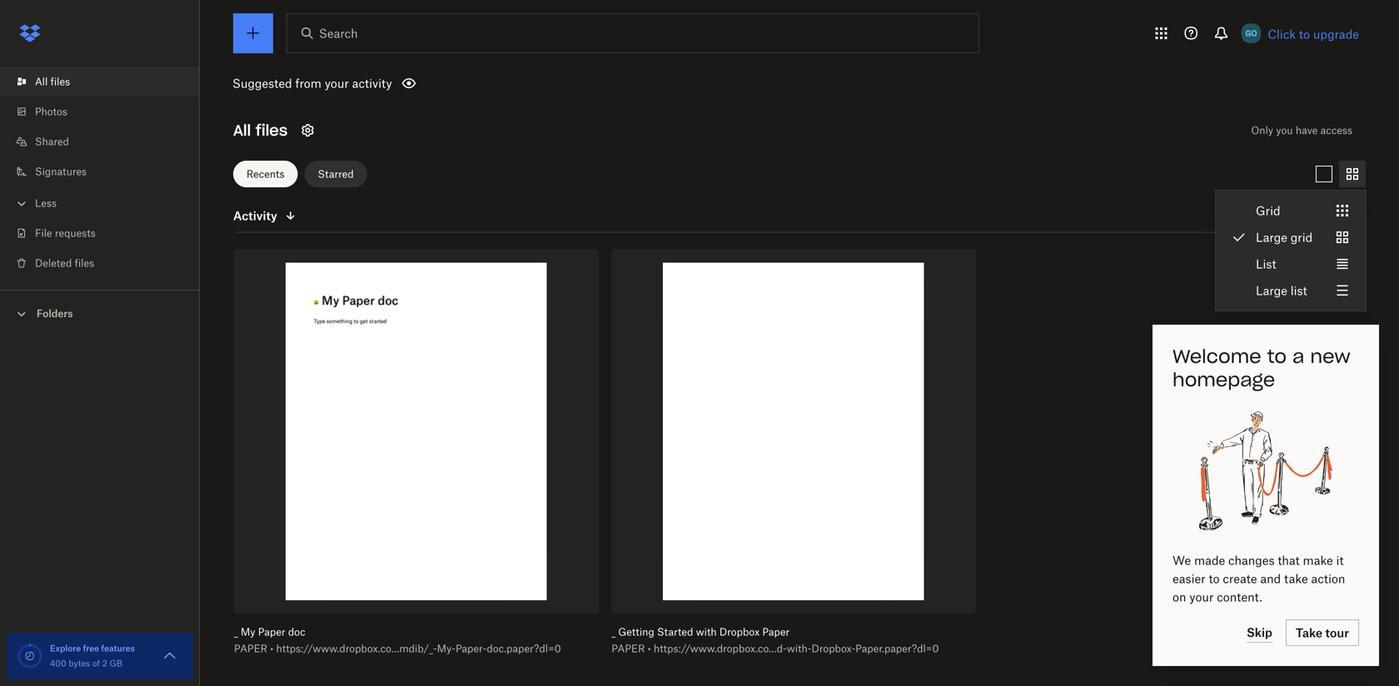Task type: vqa. For each thing, say whether or not it's contained in the screenshot.
File, _ My Paper doc.paper row
yes



Task type: describe. For each thing, give the bounding box(es) containing it.
shared
[[35, 135, 69, 148]]

list containing all files
[[0, 57, 200, 290]]

menu containing grid
[[1216, 191, 1366, 311]]

less
[[35, 197, 57, 209]]

free
[[83, 643, 99, 654]]

list
[[1291, 284, 1307, 298]]

starred button
[[305, 161, 367, 187]]

photos link
[[13, 97, 200, 127]]

getting for dropbox
[[404, 66, 440, 78]]

• inside _ getting started with dropbox paper paper • https://www.dropbox.co…d-with-dropbox-paper.paper?dl=0
[[648, 642, 651, 655]]

content.
[[1217, 590, 1262, 604]]

upgrade
[[1313, 27, 1359, 41]]

we made changes that make it easier to create and take action on your content.
[[1173, 553, 1345, 604]]

dialog image. image
[[1199, 405, 1333, 538]]

started
[[657, 626, 693, 638]]

and
[[1260, 572, 1281, 586]]

_ getting …opbox paper button
[[397, 65, 510, 79]]

changes
[[1229, 553, 1275, 568]]

have
[[1296, 124, 1318, 137]]

all files link
[[13, 67, 200, 97]]

your inside we made changes that make it easier to create and take action on your content.
[[1190, 590, 1214, 604]]

paper inside _ getting …opbox paper paper • dropbox
[[482, 66, 509, 78]]

features
[[101, 643, 135, 654]]

paper.paper?dl=0
[[856, 642, 939, 655]]

to for click
[[1299, 27, 1310, 41]]

folders button
[[0, 301, 200, 325]]

signatures link
[[13, 157, 200, 187]]

recents
[[247, 168, 285, 180]]

explore free features 400 bytes of 2 gb
[[50, 643, 135, 669]]

_ for _ my paper doc paper • dropbox
[[236, 66, 240, 78]]

it
[[1336, 553, 1344, 568]]

list
[[1256, 257, 1276, 271]]

dropbox-
[[812, 642, 856, 655]]

signatures
[[35, 165, 87, 178]]

file
[[35, 227, 52, 239]]

suggested from your activity
[[232, 76, 392, 90]]

click to upgrade link
[[1268, 27, 1359, 41]]

doc.paper?dl=0
[[487, 642, 561, 655]]

activity
[[352, 76, 392, 90]]

• for _ my paper doc paper • dropbox
[[272, 83, 275, 95]]

dropbox image
[[13, 17, 47, 50]]

a
[[1293, 345, 1305, 368]]

file requests
[[35, 227, 96, 239]]

only
[[1251, 124, 1273, 137]]

folders
[[37, 307, 73, 320]]

2
[[102, 658, 107, 669]]

getting for paper
[[618, 626, 654, 638]]

click
[[1268, 27, 1296, 41]]

doc for https://www.dropbox.co…mdib/_-
[[288, 626, 305, 638]]

_ my paper doc button for https://www.dropbox.co…mdib/_-
[[234, 625, 562, 639]]

that
[[1278, 553, 1300, 568]]

starred
[[318, 168, 354, 180]]

access
[[1321, 124, 1353, 137]]

doc for dropbox
[[290, 66, 307, 78]]

shared link
[[13, 127, 200, 157]]

take
[[1296, 626, 1323, 640]]

0 vertical spatial your
[[325, 76, 349, 90]]

file, _ getting started with dropbox paper.paper row
[[605, 250, 976, 667]]

_ getting started with dropbox paper paper • https://www.dropbox.co…d-with-dropbox-paper.paper?dl=0
[[612, 626, 939, 655]]

we
[[1173, 553, 1191, 568]]

large list radio item
[[1216, 277, 1366, 304]]

large list
[[1256, 284, 1307, 298]]

easier
[[1173, 572, 1206, 586]]

large for large list
[[1256, 284, 1288, 298]]

to for welcome
[[1267, 345, 1287, 368]]

made
[[1194, 553, 1225, 568]]

1 horizontal spatial all files
[[233, 121, 288, 140]]

1 vertical spatial files
[[256, 121, 288, 140]]

recents button
[[233, 161, 298, 187]]

to inside we made changes that make it easier to create and take action on your content.
[[1209, 572, 1220, 586]]

my for _ my paper doc paper • dropbox
[[242, 66, 257, 78]]

deleted files link
[[13, 248, 200, 278]]

on
[[1173, 590, 1186, 604]]

• for _ my paper doc paper • https://www.dropbox.co…mdib/_-my-paper-doc.paper?dl=0
[[270, 642, 273, 655]]

from
[[295, 76, 322, 90]]

quota usage element
[[17, 643, 43, 670]]

files for all files link on the top left of page
[[50, 75, 70, 88]]

deleted
[[35, 257, 72, 269]]

skip button
[[1247, 623, 1273, 643]]

bytes
[[69, 658, 90, 669]]

paper inside _ getting started with dropbox paper paper • https://www.dropbox.co…d-with-dropbox-paper.paper?dl=0
[[762, 626, 790, 638]]

file requests link
[[13, 218, 200, 248]]

paper • dropbox button for paper
[[236, 82, 349, 95]]



Task type: locate. For each thing, give the bounding box(es) containing it.
new
[[1310, 345, 1351, 368]]

getting inside _ getting …opbox paper paper • dropbox
[[404, 66, 440, 78]]

list
[[0, 57, 200, 290]]

take tour button
[[1286, 620, 1359, 646]]

0 horizontal spatial your
[[325, 76, 349, 90]]

paper inside the _ my paper doc paper • https://www.dropbox.co…mdib/_-my-paper-doc.paper?dl=0
[[258, 626, 285, 638]]

files up photos
[[50, 75, 70, 88]]

0 vertical spatial files
[[50, 75, 70, 88]]

paper inside the _ my paper doc paper • https://www.dropbox.co…mdib/_-my-paper-doc.paper?dl=0
[[234, 642, 267, 655]]

1 horizontal spatial paper • dropbox button
[[397, 82, 510, 95]]

with
[[696, 626, 717, 638]]

0 vertical spatial all
[[35, 75, 48, 88]]

2 vertical spatial to
[[1209, 572, 1220, 586]]

0 horizontal spatial paper • dropbox button
[[236, 82, 349, 95]]

requests
[[55, 227, 96, 239]]

2 horizontal spatial to
[[1299, 27, 1310, 41]]

https://www.dropbox.co…d-
[[654, 642, 787, 655]]

1 horizontal spatial all
[[233, 121, 251, 140]]

welcome
[[1173, 345, 1261, 368]]

1 vertical spatial _ my paper doc button
[[234, 625, 562, 639]]

my inside the _ my paper doc paper • https://www.dropbox.co…mdib/_-my-paper-doc.paper?dl=0
[[241, 626, 255, 638]]

0 horizontal spatial to
[[1209, 572, 1220, 586]]

0 horizontal spatial all
[[35, 75, 48, 88]]

0 vertical spatial doc
[[290, 66, 307, 78]]

1 vertical spatial to
[[1267, 345, 1287, 368]]

_ my paper doc button inside file, _ my paper doc.paper row
[[234, 625, 562, 639]]

paper for _ my paper doc paper • dropbox
[[236, 83, 269, 95]]

_ getting started with dropbox paper button
[[612, 625, 939, 639]]

paper • dropbox button left activity
[[236, 82, 349, 95]]

all files up "recents" "button" at the top of page
[[233, 121, 288, 140]]

…opbox
[[443, 66, 479, 78]]

large grid radio item
[[1216, 224, 1366, 251]]

_
[[236, 66, 240, 78], [397, 66, 401, 78], [234, 626, 238, 638], [612, 626, 616, 638]]

_ my paper doc button up https://www.dropbox.co…mdib/_-
[[234, 625, 562, 639]]

1 vertical spatial my
[[241, 626, 255, 638]]

• for _ getting …opbox paper paper • dropbox
[[433, 83, 436, 95]]

paper for _ my paper doc paper • https://www.dropbox.co…mdib/_-my-paper-doc.paper?dl=0
[[234, 642, 267, 655]]

deleted files
[[35, 257, 94, 269]]

1 horizontal spatial dropbox
[[439, 83, 479, 95]]

0 vertical spatial all files
[[35, 75, 70, 88]]

large
[[1256, 230, 1288, 244], [1256, 284, 1288, 298]]

click to upgrade
[[1268, 27, 1359, 41]]

2 large from the top
[[1256, 284, 1288, 298]]

grid radio item
[[1216, 197, 1366, 224]]

doc up https://www.dropbox.co…mdib/_-
[[288, 626, 305, 638]]

0 vertical spatial large
[[1256, 230, 1288, 244]]

paper • dropbox button
[[236, 82, 349, 95], [397, 82, 510, 95]]

• inside the _ my paper doc paper • https://www.dropbox.co…mdib/_-my-paper-doc.paper?dl=0
[[270, 642, 273, 655]]

1 large from the top
[[1256, 230, 1288, 244]]

1 paper • dropbox button from the left
[[236, 82, 349, 95]]

_ my paper doc paper • https://www.dropbox.co…mdib/_-my-paper-doc.paper?dl=0
[[234, 626, 561, 655]]

all inside list item
[[35, 75, 48, 88]]

_ inside _ getting started with dropbox paper paper • https://www.dropbox.co…d-with-dropbox-paper.paper?dl=0
[[612, 626, 616, 638]]

activity button
[[233, 206, 373, 226]]

activity
[[233, 209, 277, 223]]

files inside all files link
[[50, 75, 70, 88]]

list radio item
[[1216, 251, 1366, 277]]

all
[[35, 75, 48, 88], [233, 121, 251, 140]]

dropbox for paper
[[278, 83, 318, 95]]

all files list item
[[0, 67, 200, 97]]

_ for _ my paper doc paper • https://www.dropbox.co…mdib/_-my-paper-doc.paper?dl=0
[[234, 626, 238, 638]]

suggested
[[232, 76, 292, 90]]

dropbox
[[278, 83, 318, 95], [439, 83, 479, 95], [720, 626, 760, 638]]

dropbox left activity
[[278, 83, 318, 95]]

1 vertical spatial getting
[[618, 626, 654, 638]]

0 vertical spatial getting
[[404, 66, 440, 78]]

•
[[272, 83, 275, 95], [433, 83, 436, 95], [270, 642, 273, 655], [648, 642, 651, 655]]

action
[[1311, 572, 1345, 586]]

doc inside the _ my paper doc paper • https://www.dropbox.co…mdib/_-my-paper-doc.paper?dl=0
[[288, 626, 305, 638]]

menu
[[1216, 191, 1366, 311]]

getting left started
[[618, 626, 654, 638]]

dropbox inside _ getting …opbox paper paper • dropbox
[[439, 83, 479, 95]]

to down made
[[1209, 572, 1220, 586]]

all up "recents" "button" at the top of page
[[233, 121, 251, 140]]

with-
[[787, 642, 812, 655]]

• inside _ my paper doc paper • dropbox
[[272, 83, 275, 95]]

0 horizontal spatial getting
[[404, 66, 440, 78]]

file, _ my paper doc.paper row
[[227, 250, 598, 667]]

_ my paper doc button for dropbox
[[236, 65, 349, 79]]

to left a
[[1267, 345, 1287, 368]]

_ for _ getting started with dropbox paper paper • https://www.dropbox.co…d-with-dropbox-paper.paper?dl=0
[[612, 626, 616, 638]]

take tour
[[1296, 626, 1349, 640]]

files right deleted
[[75, 257, 94, 269]]

0 vertical spatial _ my paper doc button
[[236, 65, 349, 79]]

1 vertical spatial all
[[233, 121, 251, 140]]

your right "from"
[[325, 76, 349, 90]]

skip
[[1247, 625, 1273, 640]]

create
[[1223, 572, 1257, 586]]

all files up photos
[[35, 75, 70, 88]]

paper inside _ getting started with dropbox paper paper • https://www.dropbox.co…d-with-dropbox-paper.paper?dl=0
[[612, 642, 645, 655]]

• inside _ getting …opbox paper paper • dropbox
[[433, 83, 436, 95]]

paper-
[[456, 642, 487, 655]]

1 vertical spatial doc
[[288, 626, 305, 638]]

homepage
[[1173, 368, 1275, 391]]

1 vertical spatial large
[[1256, 284, 1288, 298]]

0 horizontal spatial dropbox
[[278, 83, 318, 95]]

take
[[1284, 572, 1308, 586]]

0 vertical spatial my
[[242, 66, 257, 78]]

_ getting …opbox paper paper • dropbox
[[397, 66, 509, 95]]

_ inside the _ my paper doc paper • https://www.dropbox.co…mdib/_-my-paper-doc.paper?dl=0
[[234, 626, 238, 638]]

dropbox down …opbox
[[439, 83, 479, 95]]

of
[[92, 658, 100, 669]]

files inside deleted files link
[[75, 257, 94, 269]]

large down grid
[[1256, 230, 1288, 244]]

dropbox inside _ getting started with dropbox paper paper • https://www.dropbox.co…d-with-dropbox-paper.paper?dl=0
[[720, 626, 760, 638]]

2 vertical spatial files
[[75, 257, 94, 269]]

welcome to a new homepage
[[1173, 345, 1351, 391]]

2 horizontal spatial files
[[256, 121, 288, 140]]

to inside welcome to a new homepage
[[1267, 345, 1287, 368]]

make
[[1303, 553, 1333, 568]]

all files
[[35, 75, 70, 88], [233, 121, 288, 140]]

_ my paper doc button left activity
[[236, 65, 349, 79]]

paper • dropbox button for …opbox
[[397, 82, 510, 95]]

to
[[1299, 27, 1310, 41], [1267, 345, 1287, 368], [1209, 572, 1220, 586]]

grid
[[1291, 230, 1313, 244]]

explore
[[50, 643, 81, 654]]

400
[[50, 658, 66, 669]]

paper inside _ my paper doc paper • dropbox
[[260, 66, 287, 78]]

dropbox up the https://www.dropbox.co…d-
[[720, 626, 760, 638]]

dropbox inside _ my paper doc paper • dropbox
[[278, 83, 318, 95]]

1 vertical spatial your
[[1190, 590, 1214, 604]]

_ inside _ getting …opbox paper paper • dropbox
[[397, 66, 401, 78]]

0 horizontal spatial files
[[50, 75, 70, 88]]

to right click
[[1299, 27, 1310, 41]]

large down the list
[[1256, 284, 1288, 298]]

large grid
[[1256, 230, 1313, 244]]

0 vertical spatial to
[[1299, 27, 1310, 41]]

doc left activity
[[290, 66, 307, 78]]

1 horizontal spatial to
[[1267, 345, 1287, 368]]

https://www.dropbox.co…mdib/_-
[[276, 642, 437, 655]]

files up "recents" "button" at the top of page
[[256, 121, 288, 140]]

doc
[[290, 66, 307, 78], [288, 626, 305, 638]]

photos
[[35, 105, 67, 118]]

large inside radio item
[[1256, 230, 1288, 244]]

your right on
[[1190, 590, 1214, 604]]

paper • dropbox button down _ getting …opbox paper button
[[397, 82, 510, 95]]

only you have access
[[1251, 124, 1353, 137]]

my inside _ my paper doc paper • dropbox
[[242, 66, 257, 78]]

you
[[1276, 124, 1293, 137]]

gb
[[110, 658, 123, 669]]

_ inside _ my paper doc paper • dropbox
[[236, 66, 240, 78]]

less image
[[13, 195, 30, 212]]

2 horizontal spatial dropbox
[[720, 626, 760, 638]]

my-
[[437, 642, 456, 655]]

my for _ my paper doc paper • https://www.dropbox.co…mdib/_-my-paper-doc.paper?dl=0
[[241, 626, 255, 638]]

_ my paper doc paper • dropbox
[[236, 66, 318, 95]]

getting inside _ getting started with dropbox paper paper • https://www.dropbox.co…d-with-dropbox-paper.paper?dl=0
[[618, 626, 654, 638]]

all up photos
[[35, 75, 48, 88]]

getting left …opbox
[[404, 66, 440, 78]]

paper inside _ my paper doc paper • dropbox
[[236, 83, 269, 95]]

large for large grid
[[1256, 230, 1288, 244]]

1 horizontal spatial getting
[[618, 626, 654, 638]]

files
[[50, 75, 70, 88], [256, 121, 288, 140], [75, 257, 94, 269]]

2 paper • dropbox button from the left
[[397, 82, 510, 95]]

your
[[325, 76, 349, 90], [1190, 590, 1214, 604]]

_ my paper doc button
[[236, 65, 349, 79], [234, 625, 562, 639]]

large inside 'radio item'
[[1256, 284, 1288, 298]]

1 horizontal spatial your
[[1190, 590, 1214, 604]]

1 horizontal spatial files
[[75, 257, 94, 269]]

files for deleted files link
[[75, 257, 94, 269]]

1 vertical spatial all files
[[233, 121, 288, 140]]

grid
[[1256, 204, 1281, 218]]

tour
[[1325, 626, 1349, 640]]

0 horizontal spatial all files
[[35, 75, 70, 88]]

dropbox for …opbox
[[439, 83, 479, 95]]

paper for _ getting …opbox paper paper • dropbox
[[397, 83, 430, 95]]

paper inside _ getting …opbox paper paper • dropbox
[[397, 83, 430, 95]]

my
[[242, 66, 257, 78], [241, 626, 255, 638]]

_ for _ getting …opbox paper paper • dropbox
[[397, 66, 401, 78]]

doc inside _ my paper doc paper • dropbox
[[290, 66, 307, 78]]

all files inside list item
[[35, 75, 70, 88]]



